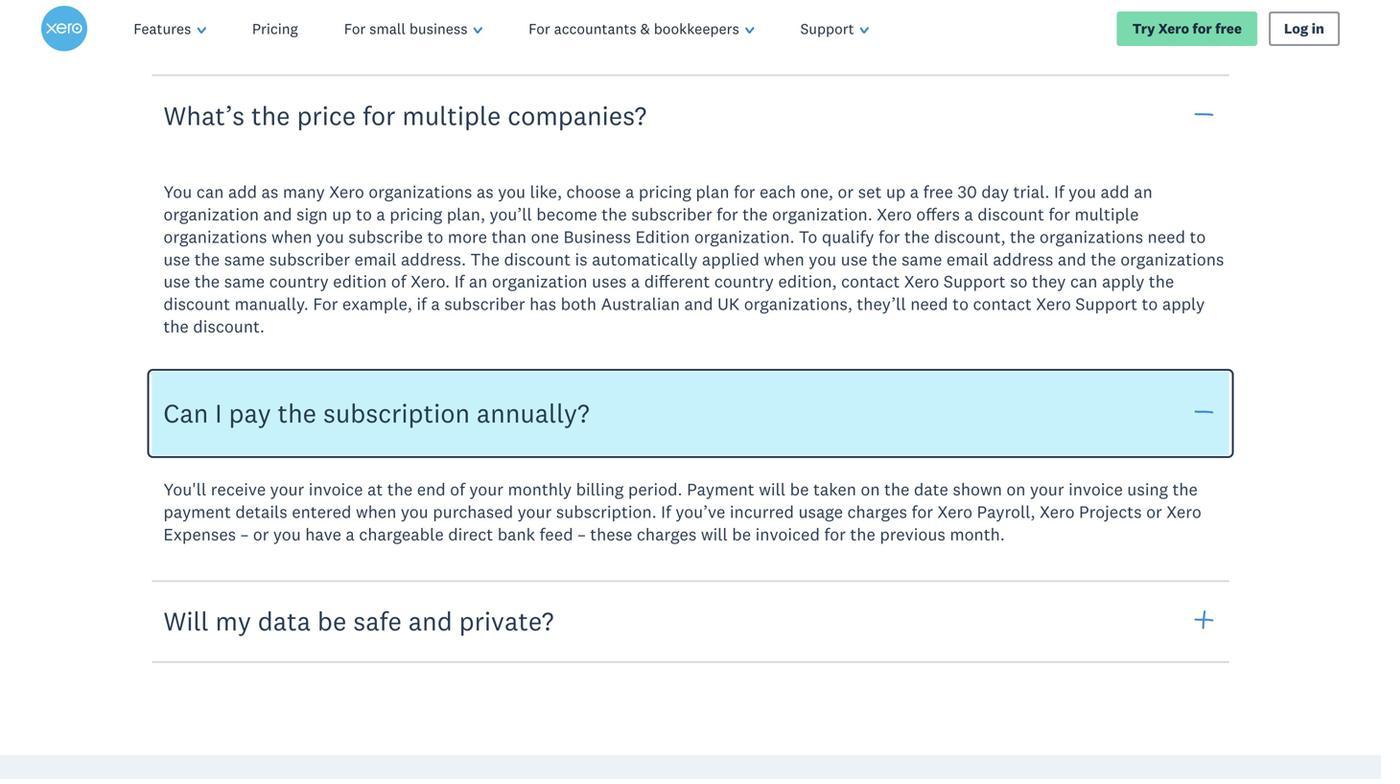 Task type: vqa. For each thing, say whether or not it's contained in the screenshot.
Send invoices and quotes's Send
no



Task type: describe. For each thing, give the bounding box(es) containing it.
and up they on the top right of the page
[[1058, 249, 1086, 270]]

0 vertical spatial charges
[[847, 502, 907, 523]]

for down usage
[[824, 524, 846, 545]]

2 on from the left
[[1006, 479, 1026, 500]]

1 horizontal spatial discount
[[504, 249, 571, 270]]

for inside dropdown button
[[363, 99, 396, 132]]

invoiced
[[755, 524, 820, 545]]

xero.
[[411, 271, 450, 292]]

you up chargeable
[[401, 502, 428, 523]]

private?
[[459, 605, 554, 638]]

1 email from the left
[[354, 249, 397, 270]]

xero right many
[[329, 181, 364, 203]]

2 invoice from the left
[[1068, 479, 1123, 500]]

uses
[[592, 271, 627, 292]]

trial.
[[1013, 181, 1050, 203]]

xero right payroll,
[[1040, 502, 1075, 523]]

1 vertical spatial up
[[332, 204, 352, 225]]

try xero for free
[[1132, 20, 1242, 37]]

0 horizontal spatial pricing
[[390, 204, 442, 225]]

what's the price for multiple companies?
[[163, 99, 647, 132]]

for accountants & bookkeepers
[[529, 19, 739, 38]]

business
[[409, 19, 468, 38]]

for down plan
[[717, 204, 738, 225]]

1 add from the left
[[228, 181, 257, 203]]

log
[[1284, 20, 1308, 37]]

and left sign
[[263, 204, 292, 225]]

incurred
[[730, 502, 794, 523]]

1 vertical spatial organization.
[[694, 226, 795, 247]]

organizations,
[[744, 294, 853, 315]]

a right 'choose'
[[625, 181, 634, 203]]

payment
[[163, 502, 231, 523]]

subscription.
[[556, 502, 657, 523]]

you've
[[676, 502, 725, 523]]

xero down they on the top right of the page
[[1036, 294, 1071, 315]]

0 horizontal spatial if
[[454, 271, 465, 292]]

bank
[[497, 524, 535, 545]]

if
[[417, 294, 427, 315]]

they
[[1032, 271, 1066, 292]]

you down to
[[809, 249, 837, 270]]

1 vertical spatial an
[[469, 271, 488, 292]]

1 country from the left
[[269, 271, 329, 292]]

of inside you can add as many xero organizations as you like, choose a pricing plan for each one, or set up a free 30 day trial. if you add an organization and sign up to a pricing plan, you'll become the subscriber for the organization.    xero offers a discount for multiple organizations when you subscribe to more than one business edition organization. to qualify for the discount, the organizations need to use the same subscriber email address.    the discount is automatically applied when you use the same email address and the organizations use the same country edition of xero. if an organization uses a different country edition, contact xero support so they can apply the discount manually. for example, if a subscriber has both australian and uk organizations, they'll need to contact xero support to apply the discount.
[[391, 271, 406, 292]]

2 email from the left
[[947, 249, 989, 270]]

automatically
[[592, 249, 698, 270]]

expenses
[[163, 524, 236, 545]]

accountants
[[554, 19, 637, 38]]

2 as from the left
[[477, 181, 494, 203]]

0 horizontal spatial will
[[701, 524, 728, 545]]

direct
[[448, 524, 493, 545]]

2 vertical spatial support
[[1075, 294, 1138, 315]]

end
[[417, 479, 446, 500]]

bookkeepers
[[654, 19, 739, 38]]

purchased
[[433, 502, 513, 523]]

edition,
[[778, 271, 837, 292]]

2 horizontal spatial or
[[1146, 502, 1162, 523]]

a right if
[[431, 294, 440, 315]]

1 vertical spatial need
[[910, 294, 948, 315]]

1 vertical spatial charges
[[637, 524, 697, 545]]

offers
[[916, 204, 960, 225]]

previous
[[880, 524, 946, 545]]

applied
[[702, 249, 760, 270]]

shown
[[953, 479, 1002, 500]]

you down sign
[[316, 226, 344, 247]]

2 horizontal spatial when
[[764, 249, 804, 270]]

payment
[[687, 479, 755, 500]]

australian
[[601, 294, 680, 315]]

1 horizontal spatial support
[[944, 271, 1006, 292]]

2 country from the left
[[714, 271, 774, 292]]

0 vertical spatial up
[[886, 181, 906, 203]]

they'll
[[857, 294, 906, 315]]

for down trial.
[[1049, 204, 1070, 225]]

safe
[[353, 605, 402, 638]]

for right plan
[[734, 181, 755, 203]]

uk
[[717, 294, 740, 315]]

month.
[[950, 524, 1005, 545]]

what's the price for multiple companies? button
[[152, 74, 1229, 158]]

edition
[[333, 271, 387, 292]]

many
[[283, 181, 325, 203]]

qualify
[[822, 226, 874, 247]]

details
[[235, 502, 287, 523]]

2 add from the left
[[1101, 181, 1130, 203]]

1 on from the left
[[861, 479, 880, 500]]

period.
[[628, 479, 682, 500]]

0 vertical spatial organization.
[[772, 204, 873, 225]]

set
[[858, 181, 882, 203]]

will my data be safe and private? button
[[152, 580, 1229, 664]]

pricing
[[252, 19, 298, 38]]

your up details
[[270, 479, 304, 500]]

multiple inside you can add as many xero organizations as you like, choose a pricing plan for each one, or set up a free 30 day trial. if you add an organization and sign up to a pricing plan, you'll become the subscriber for the organization.    xero offers a discount for multiple organizations when you subscribe to more than one business edition organization. to qualify for the discount, the organizations need to use the same subscriber email address.    the discount is automatically applied when you use the same email address and the organizations use the same country edition of xero. if an organization uses a different country edition, contact xero support so they can apply the discount manually. for example, if a subscriber has both australian and uk organizations, they'll need to contact xero support to apply the discount.
[[1075, 204, 1139, 225]]

0 vertical spatial contact
[[841, 271, 900, 292]]

free inside you can add as many xero organizations as you like, choose a pricing plan for each one, or set up a free 30 day trial. if you add an organization and sign up to a pricing plan, you'll become the subscriber for the organization.    xero offers a discount for multiple organizations when you subscribe to more than one business edition organization. to qualify for the discount, the organizations need to use the same subscriber email address.    the discount is automatically applied when you use the same email address and the organizations use the same country edition of xero. if an organization uses a different country edition, contact xero support so they can apply the discount manually. for example, if a subscriber has both australian and uk organizations, they'll need to contact xero support to apply the discount.
[[923, 181, 953, 203]]

i
[[215, 397, 222, 430]]

you can add as many xero organizations as you like, choose a pricing plan for each one, or set up a free 30 day trial. if you add an organization and sign up to a pricing plan, you'll become the subscriber for the organization.    xero offers a discount for multiple organizations when you subscribe to more than one business edition organization. to qualify for the discount, the organizations need to use the same subscriber email address.    the discount is automatically applied when you use the same email address and the organizations use the same country edition of xero. if an organization uses a different country edition, contact xero support so they can apply the discount manually. for example, if a subscriber has both australian and uk organizations, they'll need to contact xero support to apply the discount.
[[163, 181, 1224, 337]]

than
[[491, 226, 527, 247]]

and left uk
[[684, 294, 713, 315]]

for small business
[[344, 19, 468, 38]]

log in link
[[1269, 12, 1340, 46]]

will my data be safe and private?
[[163, 605, 554, 638]]

address
[[993, 249, 1053, 270]]

one,
[[800, 181, 833, 203]]

for down date
[[912, 502, 933, 523]]

pay
[[229, 397, 271, 430]]

sign
[[296, 204, 328, 225]]

different
[[644, 271, 710, 292]]

you down details
[[273, 524, 301, 545]]

you right trial.
[[1069, 181, 1096, 203]]

for right qualify
[[879, 226, 900, 247]]

payroll,
[[977, 502, 1035, 523]]

at
[[367, 479, 383, 500]]

features button
[[110, 0, 229, 58]]

1 vertical spatial organization
[[492, 271, 588, 292]]

each
[[760, 181, 796, 203]]

0 vertical spatial an
[[1134, 181, 1153, 203]]

in
[[1312, 20, 1324, 37]]

is
[[575, 249, 588, 270]]

what's
[[163, 99, 245, 132]]

a inside you'll receive your invoice at the end of your monthly billing period. payment will be taken on the date shown on your invoice using the payment details entered when you purchased your subscription.    if you've incurred usage charges for xero payroll, xero projects or xero expenses – or you have a chargeable direct bank feed – these charges will be invoiced for the previous month.
[[346, 524, 355, 545]]

2 horizontal spatial subscriber
[[631, 204, 712, 225]]

2 vertical spatial or
[[253, 524, 269, 545]]

1 as from the left
[[261, 181, 279, 203]]

have
[[305, 524, 341, 545]]

day
[[981, 181, 1009, 203]]

xero down using
[[1167, 502, 1202, 523]]

1 – from the left
[[240, 524, 249, 545]]

your up purchased
[[469, 479, 504, 500]]

receive
[[211, 479, 266, 500]]



Task type: locate. For each thing, give the bounding box(es) containing it.
will
[[759, 479, 786, 500], [701, 524, 728, 545]]

for for for accountants & bookkeepers
[[529, 19, 550, 38]]

0 horizontal spatial for
[[313, 294, 338, 315]]

same
[[224, 249, 265, 270], [901, 249, 942, 270], [224, 271, 265, 292]]

1 horizontal spatial on
[[1006, 479, 1026, 500]]

1 vertical spatial be
[[732, 524, 751, 545]]

0 horizontal spatial organization
[[163, 204, 259, 225]]

0 horizontal spatial be
[[317, 605, 347, 638]]

a up 'subscribe'
[[376, 204, 385, 225]]

billing
[[576, 479, 624, 500]]

address.
[[401, 249, 466, 270]]

1 horizontal spatial if
[[661, 502, 671, 523]]

of up example,
[[391, 271, 406, 292]]

0 vertical spatial free
[[1215, 20, 1242, 37]]

0 vertical spatial be
[[790, 479, 809, 500]]

0 vertical spatial of
[[391, 271, 406, 292]]

organization. up applied
[[694, 226, 795, 247]]

what's the price for multiple companies? element
[[138, 158, 1244, 374]]

for small business button
[[321, 0, 506, 58]]

0 vertical spatial subscriber
[[631, 204, 712, 225]]

try
[[1132, 20, 1155, 37]]

business
[[563, 226, 631, 247]]

if right xero.
[[454, 271, 465, 292]]

discount down day
[[978, 204, 1044, 225]]

1 vertical spatial if
[[454, 271, 465, 292]]

or
[[838, 181, 854, 203], [1146, 502, 1162, 523], [253, 524, 269, 545]]

0 vertical spatial will
[[759, 479, 786, 500]]

can i pay the subscription annually? element
[[138, 456, 1244, 583]]

be inside dropdown button
[[317, 605, 347, 638]]

contact up they'll
[[841, 271, 900, 292]]

to
[[799, 226, 817, 247]]

for accountants & bookkeepers button
[[506, 0, 777, 58]]

2 horizontal spatial be
[[790, 479, 809, 500]]

2 vertical spatial subscriber
[[444, 294, 525, 315]]

country
[[269, 271, 329, 292], [714, 271, 774, 292]]

0 vertical spatial can
[[196, 181, 224, 203]]

subscription
[[323, 397, 470, 430]]

both
[[561, 294, 597, 315]]

email down 'subscribe'
[[354, 249, 397, 270]]

like,
[[530, 181, 562, 203]]

try xero for free link
[[1117, 12, 1257, 46]]

1 horizontal spatial when
[[356, 502, 396, 523]]

of right end
[[450, 479, 465, 500]]

will
[[163, 605, 209, 638]]

multiple
[[402, 99, 501, 132], [1075, 204, 1139, 225]]

a right 'have'
[[346, 524, 355, 545]]

– down details
[[240, 524, 249, 545]]

add
[[228, 181, 257, 203], [1101, 181, 1130, 203]]

when down sign
[[271, 226, 312, 247]]

will up 'incurred'
[[759, 479, 786, 500]]

subscriber up edition
[[631, 204, 712, 225]]

apply
[[1102, 271, 1144, 292], [1162, 294, 1205, 315]]

or down details
[[253, 524, 269, 545]]

a
[[625, 181, 634, 203], [910, 181, 919, 203], [376, 204, 385, 225], [964, 204, 973, 225], [631, 271, 640, 292], [431, 294, 440, 315], [346, 524, 355, 545]]

1 vertical spatial pricing
[[390, 204, 442, 225]]

support inside support dropdown button
[[800, 19, 854, 38]]

2 horizontal spatial support
[[1075, 294, 1138, 315]]

subscriber down sign
[[269, 249, 350, 270]]

as
[[261, 181, 279, 203], [477, 181, 494, 203]]

on right taken at bottom
[[861, 479, 880, 500]]

0 horizontal spatial charges
[[637, 524, 697, 545]]

companies?
[[508, 99, 647, 132]]

pricing up 'subscribe'
[[390, 204, 442, 225]]

example,
[[342, 294, 412, 315]]

be left safe
[[317, 605, 347, 638]]

2 vertical spatial when
[[356, 502, 396, 523]]

for inside you can add as many xero organizations as you like, choose a pricing plan for each one, or set up a free 30 day trial. if you add an organization and sign up to a pricing plan, you'll become the subscriber for the organization.    xero offers a discount for multiple organizations when you subscribe to more than one business edition organization. to qualify for the discount, the organizations need to use the same subscriber email address.    the discount is automatically applied when you use the same email address and the organizations use the same country edition of xero. if an organization uses a different country edition, contact xero support so they can apply the discount manually. for example, if a subscriber has both australian and uk organizations, they'll need to contact xero support to apply the discount.
[[313, 294, 338, 315]]

can
[[196, 181, 224, 203], [1070, 271, 1098, 292]]

30
[[958, 181, 977, 203]]

discount.
[[193, 316, 265, 337]]

1 horizontal spatial an
[[1134, 181, 1153, 203]]

for down edition
[[313, 294, 338, 315]]

on up payroll,
[[1006, 479, 1026, 500]]

xero homepage image
[[41, 6, 87, 52]]

you'll
[[163, 479, 206, 500]]

pricing up edition
[[639, 181, 691, 203]]

you up you'll
[[498, 181, 526, 203]]

0 horizontal spatial multiple
[[402, 99, 501, 132]]

0 horizontal spatial support
[[800, 19, 854, 38]]

0 horizontal spatial subscriber
[[269, 249, 350, 270]]

0 horizontal spatial as
[[261, 181, 279, 203]]

pricing
[[639, 181, 691, 203], [390, 204, 442, 225]]

up right sign
[[332, 204, 352, 225]]

0 horizontal spatial up
[[332, 204, 352, 225]]

1 vertical spatial contact
[[973, 294, 1032, 315]]

these
[[590, 524, 632, 545]]

your down monthly on the bottom
[[518, 502, 552, 523]]

discount up the discount.
[[163, 294, 230, 315]]

1 horizontal spatial organization
[[492, 271, 588, 292]]

0 horizontal spatial an
[[469, 271, 488, 292]]

on
[[861, 479, 880, 500], [1006, 479, 1026, 500]]

1 horizontal spatial subscriber
[[444, 294, 525, 315]]

1 horizontal spatial contact
[[973, 294, 1032, 315]]

2 vertical spatial discount
[[163, 294, 230, 315]]

0 horizontal spatial free
[[923, 181, 953, 203]]

be
[[790, 479, 809, 500], [732, 524, 751, 545], [317, 605, 347, 638]]

can i pay the subscription annually?
[[163, 397, 590, 430]]

when down at
[[356, 502, 396, 523]]

add left many
[[228, 181, 257, 203]]

0 horizontal spatial on
[[861, 479, 880, 500]]

for left small
[[344, 19, 366, 38]]

to
[[356, 204, 372, 225], [427, 226, 443, 247], [1190, 226, 1206, 247], [953, 294, 969, 315], [1142, 294, 1158, 315]]

0 vertical spatial or
[[838, 181, 854, 203]]

or down using
[[1146, 502, 1162, 523]]

support button
[[777, 0, 892, 58]]

as left many
[[261, 181, 279, 203]]

for for for small business
[[344, 19, 366, 38]]

has
[[530, 294, 556, 315]]

xero right the try
[[1158, 20, 1189, 37]]

xero up they'll
[[904, 271, 939, 292]]

choose
[[566, 181, 621, 203]]

for left accountants
[[529, 19, 550, 38]]

1 horizontal spatial need
[[1148, 226, 1185, 247]]

you'll receive your invoice at the end of your monthly billing period. payment will be taken on the date shown on your invoice using the payment details entered when you purchased your subscription.    if you've incurred usage charges for xero payroll, xero projects or xero expenses – or you have a chargeable direct bank feed – these charges will be invoiced for the previous month.
[[163, 479, 1202, 545]]

2 horizontal spatial discount
[[978, 204, 1044, 225]]

1 horizontal spatial invoice
[[1068, 479, 1123, 500]]

0 vertical spatial multiple
[[402, 99, 501, 132]]

0 vertical spatial if
[[1054, 181, 1064, 203]]

feed
[[539, 524, 573, 545]]

the
[[470, 249, 500, 270]]

1 horizontal spatial or
[[838, 181, 854, 203]]

1 horizontal spatial country
[[714, 271, 774, 292]]

0 vertical spatial need
[[1148, 226, 1185, 247]]

organizations
[[369, 181, 472, 203], [163, 226, 267, 247], [1040, 226, 1143, 247], [1120, 249, 1224, 270]]

discount,
[[934, 226, 1006, 247]]

0 horizontal spatial or
[[253, 524, 269, 545]]

subscriber down the
[[444, 294, 525, 315]]

1 horizontal spatial for
[[344, 19, 366, 38]]

and
[[263, 204, 292, 225], [1058, 249, 1086, 270], [684, 294, 713, 315], [408, 605, 452, 638]]

1 vertical spatial discount
[[504, 249, 571, 270]]

and right safe
[[408, 605, 452, 638]]

data
[[258, 605, 311, 638]]

1 vertical spatial of
[[450, 479, 465, 500]]

0 horizontal spatial –
[[240, 524, 249, 545]]

xero up month.
[[938, 502, 973, 523]]

1 horizontal spatial can
[[1070, 271, 1098, 292]]

be up usage
[[790, 479, 809, 500]]

charges down you've
[[637, 524, 697, 545]]

edition
[[635, 226, 690, 247]]

&
[[640, 19, 650, 38]]

your up payroll,
[[1030, 479, 1064, 500]]

0 horizontal spatial can
[[196, 181, 224, 203]]

when up edition,
[[764, 249, 804, 270]]

a up offers
[[910, 181, 919, 203]]

add right trial.
[[1101, 181, 1130, 203]]

organization. down one,
[[772, 204, 873, 225]]

0 horizontal spatial country
[[269, 271, 329, 292]]

of inside you'll receive your invoice at the end of your monthly billing period. payment will be taken on the date shown on your invoice using the payment details entered when you purchased your subscription.    if you've incurred usage charges for xero payroll, xero projects or xero expenses – or you have a chargeable direct bank feed – these charges will be invoiced for the previous month.
[[450, 479, 465, 500]]

or inside you can add as many xero organizations as you like, choose a pricing plan for each one, or set up a free 30 day trial. if you add an organization and sign up to a pricing plan, you'll become the subscriber for the organization.    xero offers a discount for multiple organizations when you subscribe to more than one business edition organization. to qualify for the discount, the organizations need to use the same subscriber email address.    the discount is automatically applied when you use the same email address and the organizations use the same country edition of xero. if an organization uses a different country edition, contact xero support so they can apply the discount manually. for example, if a subscriber has both australian and uk organizations, they'll need to contact xero support to apply the discount.
[[838, 181, 854, 203]]

chargeable
[[359, 524, 444, 545]]

an
[[1134, 181, 1153, 203], [469, 271, 488, 292]]

1 horizontal spatial be
[[732, 524, 751, 545]]

discount down one
[[504, 249, 571, 270]]

1 horizontal spatial charges
[[847, 502, 907, 523]]

1 vertical spatial support
[[944, 271, 1006, 292]]

1 horizontal spatial free
[[1215, 20, 1242, 37]]

2 vertical spatial if
[[661, 502, 671, 523]]

1 vertical spatial subscriber
[[269, 249, 350, 270]]

of
[[391, 271, 406, 292], [450, 479, 465, 500]]

1 vertical spatial when
[[764, 249, 804, 270]]

free
[[1215, 20, 1242, 37], [923, 181, 953, 203]]

email down discount, on the right of page
[[947, 249, 989, 270]]

1 vertical spatial free
[[923, 181, 953, 203]]

free left log
[[1215, 20, 1242, 37]]

2 horizontal spatial for
[[529, 19, 550, 38]]

the inside 'dropdown button'
[[278, 397, 317, 430]]

my
[[215, 605, 251, 638]]

can right "you" on the left of page
[[196, 181, 224, 203]]

– right "feed"
[[577, 524, 586, 545]]

small
[[369, 19, 406, 38]]

price
[[297, 99, 356, 132]]

0 horizontal spatial invoice
[[309, 479, 363, 500]]

1 vertical spatial can
[[1070, 271, 1098, 292]]

invoice
[[309, 479, 363, 500], [1068, 479, 1123, 500]]

subscribe
[[348, 226, 423, 247]]

plan,
[[447, 204, 485, 225]]

date
[[914, 479, 948, 500]]

features
[[134, 19, 191, 38]]

organization down "you" on the left of page
[[163, 204, 259, 225]]

invoice up entered
[[309, 479, 363, 500]]

0 vertical spatial support
[[800, 19, 854, 38]]

0 vertical spatial pricing
[[639, 181, 691, 203]]

when
[[271, 226, 312, 247], [764, 249, 804, 270], [356, 502, 396, 523]]

–
[[240, 524, 249, 545], [577, 524, 586, 545]]

will down you've
[[701, 524, 728, 545]]

if right trial.
[[1054, 181, 1064, 203]]

be down 'incurred'
[[732, 524, 751, 545]]

up right set
[[886, 181, 906, 203]]

0 horizontal spatial add
[[228, 181, 257, 203]]

1 horizontal spatial of
[[450, 479, 465, 500]]

contact down so
[[973, 294, 1032, 315]]

1 horizontal spatial will
[[759, 479, 786, 500]]

for
[[1193, 20, 1212, 37], [363, 99, 396, 132], [734, 181, 755, 203], [717, 204, 738, 225], [1049, 204, 1070, 225], [879, 226, 900, 247], [912, 502, 933, 523], [824, 524, 846, 545]]

if
[[1054, 181, 1064, 203], [454, 271, 465, 292], [661, 502, 671, 523]]

0 vertical spatial discount
[[978, 204, 1044, 225]]

if down period.
[[661, 502, 671, 523]]

1 horizontal spatial as
[[477, 181, 494, 203]]

1 vertical spatial will
[[701, 524, 728, 545]]

can
[[163, 397, 208, 430]]

0 vertical spatial when
[[271, 226, 312, 247]]

organization up has
[[492, 271, 588, 292]]

free up offers
[[923, 181, 953, 203]]

use
[[163, 249, 190, 270], [841, 249, 868, 270], [163, 271, 190, 292]]

can i pay the subscription annually? button
[[152, 372, 1229, 456]]

a up australian
[[631, 271, 640, 292]]

for right the try
[[1193, 20, 1212, 37]]

charges up the previous
[[847, 502, 907, 523]]

1 horizontal spatial email
[[947, 249, 989, 270]]

manually.
[[234, 294, 309, 315]]

1 horizontal spatial pricing
[[639, 181, 691, 203]]

1 horizontal spatial add
[[1101, 181, 1130, 203]]

a up discount, on the right of page
[[964, 204, 973, 225]]

can right they on the top right of the page
[[1070, 271, 1098, 292]]

or left set
[[838, 181, 854, 203]]

entered
[[292, 502, 351, 523]]

0 horizontal spatial contact
[[841, 271, 900, 292]]

0 horizontal spatial when
[[271, 226, 312, 247]]

using
[[1127, 479, 1168, 500]]

pricing link
[[229, 0, 321, 58]]

multiple inside dropdown button
[[402, 99, 501, 132]]

0 vertical spatial apply
[[1102, 271, 1144, 292]]

your
[[270, 479, 304, 500], [469, 479, 504, 500], [1030, 479, 1064, 500], [518, 502, 552, 523]]

1 vertical spatial apply
[[1162, 294, 1205, 315]]

for right price
[[363, 99, 396, 132]]

1 vertical spatial multiple
[[1075, 204, 1139, 225]]

as up "plan,"
[[477, 181, 494, 203]]

you
[[163, 181, 192, 203]]

when inside you'll receive your invoice at the end of your monthly billing period. payment will be taken on the date shown on your invoice using the payment details entered when you purchased your subscription.    if you've incurred usage charges for xero payroll, xero projects or xero expenses – or you have a chargeable direct bank feed – these charges will be invoiced for the previous month.
[[356, 502, 396, 523]]

so
[[1010, 271, 1028, 292]]

country up manually.
[[269, 271, 329, 292]]

if inside you'll receive your invoice at the end of your monthly billing period. payment will be taken on the date shown on your invoice using the payment details entered when you purchased your subscription.    if you've incurred usage charges for xero payroll, xero projects or xero expenses – or you have a chargeable direct bank feed – these charges will be invoiced for the previous month.
[[661, 502, 671, 523]]

0 horizontal spatial apply
[[1102, 271, 1144, 292]]

country down applied
[[714, 271, 774, 292]]

2 – from the left
[[577, 524, 586, 545]]

2 horizontal spatial if
[[1054, 181, 1064, 203]]

xero down set
[[877, 204, 912, 225]]

0 horizontal spatial of
[[391, 271, 406, 292]]

invoice up projects
[[1068, 479, 1123, 500]]

0 horizontal spatial email
[[354, 249, 397, 270]]

1 horizontal spatial apply
[[1162, 294, 1205, 315]]

the inside dropdown button
[[251, 99, 290, 132]]

plan
[[696, 181, 729, 203]]

1 invoice from the left
[[309, 479, 363, 500]]

0 vertical spatial organization
[[163, 204, 259, 225]]

more
[[448, 226, 487, 247]]

and inside dropdown button
[[408, 605, 452, 638]]



